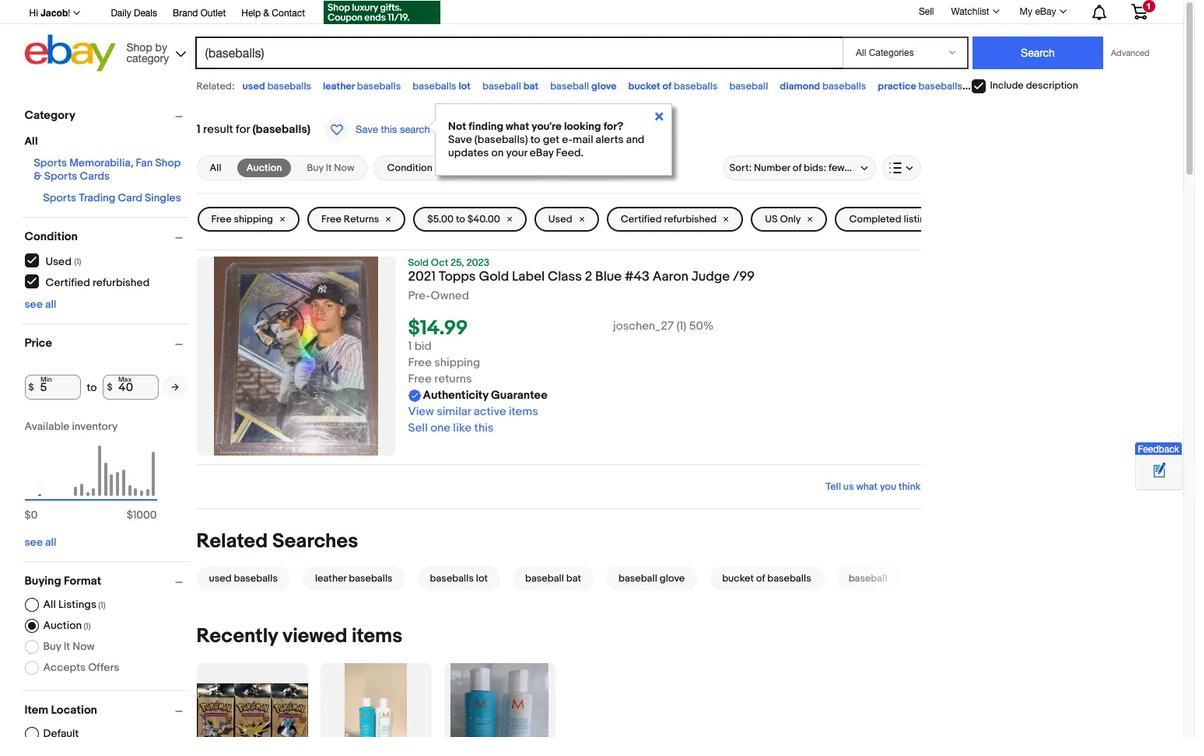 Task type: locate. For each thing, give the bounding box(es) containing it.
all
[[25, 135, 38, 148], [210, 162, 222, 174], [43, 598, 56, 612]]

Search for anything text field
[[197, 38, 840, 68]]

(1) for auction
[[84, 622, 91, 632]]

save inside button
[[356, 124, 378, 135]]

used baseballs up '1 result for (baseballs)'
[[242, 80, 311, 93]]

0 vertical spatial bucket
[[628, 80, 660, 93]]

1 horizontal spatial buy it now
[[307, 162, 354, 174]]

(1) right listings
[[98, 601, 105, 611]]

& left cards
[[34, 170, 42, 183]]

free left returns
[[321, 213, 342, 226]]

shop by category banner
[[21, 0, 1159, 75]]

my ebay link
[[1011, 2, 1073, 21]]

it inside "link"
[[326, 162, 332, 174]]

include
[[990, 80, 1024, 92]]

see all for price
[[25, 536, 56, 549]]

1 horizontal spatial certified refurbished
[[621, 213, 717, 226]]

1 see all button from the top
[[25, 298, 56, 311]]

shop inside shop by category
[[126, 41, 152, 53]]

0 vertical spatial used baseballs
[[242, 80, 311, 93]]

location
[[51, 703, 97, 718]]

0 vertical spatial items
[[509, 405, 538, 420]]

condition button
[[374, 156, 461, 181], [25, 230, 189, 244]]

see up the price
[[25, 298, 43, 311]]

$
[[28, 382, 34, 393], [107, 382, 112, 393], [25, 509, 31, 522], [127, 509, 133, 522]]

see
[[25, 298, 43, 311], [25, 536, 43, 549]]

sort: number of bids: fewest first
[[729, 162, 879, 174]]

1 horizontal spatial what
[[856, 481, 878, 493]]

main content containing $14.99
[[196, 101, 964, 738]]

1 up the "advanced" link
[[1146, 2, 1151, 11]]

2 vertical spatial to
[[87, 381, 97, 394]]

1 vertical spatial used
[[46, 255, 72, 268]]

0 vertical spatial baseball bat
[[482, 80, 539, 93]]

1 vertical spatial bat
[[566, 573, 581, 585]]

1 inside "account" navigation
[[1146, 2, 1151, 11]]

ebay right your
[[530, 146, 554, 160]]

1 horizontal spatial used
[[548, 213, 572, 226]]

condition button down 'search'
[[374, 156, 461, 181]]

(baseballs)
[[253, 122, 311, 137], [474, 133, 528, 146]]

leather baseballs down the searches
[[315, 573, 393, 585]]

1 horizontal spatial 1
[[408, 339, 412, 354]]

items down guarantee
[[509, 405, 538, 420]]

see down the 0 on the bottom of the page
[[25, 536, 43, 549]]

Maximum value $40 text field
[[103, 375, 159, 400]]

items right viewed
[[352, 625, 402, 649]]

alerts
[[596, 133, 624, 146]]

1 horizontal spatial shop
[[155, 156, 181, 170]]

0 vertical spatial see all
[[25, 298, 56, 311]]

price
[[25, 336, 52, 351]]

auction link
[[237, 159, 291, 177]]

deals
[[134, 8, 157, 19]]

1 vertical spatial certified refurbished
[[46, 276, 150, 289]]

refurbished up aaron
[[664, 213, 717, 226]]

2023
[[466, 257, 489, 269]]

returns
[[344, 213, 379, 226]]

0 horizontal spatial save
[[356, 124, 378, 135]]

all
[[45, 298, 56, 311], [45, 536, 56, 549]]

0 vertical spatial see
[[25, 298, 43, 311]]

trading
[[79, 191, 115, 205]]

1 horizontal spatial save
[[448, 133, 472, 146]]

certified refurbished
[[621, 213, 717, 226], [46, 276, 150, 289]]

auction down all listings (1)
[[43, 619, 82, 633]]

now down  (1) items text box
[[73, 640, 95, 654]]

baseball bat
[[482, 80, 539, 93], [525, 573, 581, 585]]

judge
[[692, 269, 730, 285]]

1 left 'result'
[[196, 122, 201, 137]]

one
[[430, 421, 450, 436]]

Auction selected text field
[[246, 161, 282, 175]]

$5.00 to $40.00 link
[[413, 207, 527, 232]]

include description
[[990, 80, 1078, 92]]

certified refurbished link down used (1)
[[25, 275, 150, 289]]

1 vertical spatial baseball glove
[[619, 573, 685, 585]]

2 see all from the top
[[25, 536, 56, 549]]

my
[[1020, 6, 1033, 17]]

all down category
[[25, 135, 38, 148]]

inventory
[[72, 420, 118, 433]]

1 horizontal spatial baseball link
[[830, 567, 906, 592]]

1 horizontal spatial ebay
[[1035, 6, 1056, 17]]

lot
[[459, 80, 471, 93], [476, 573, 488, 585]]

None submit
[[973, 37, 1103, 69]]

(1) inside auction (1)
[[84, 622, 91, 632]]

1 horizontal spatial this
[[474, 421, 494, 436]]

1 vertical spatial all
[[45, 536, 56, 549]]

sell down view
[[408, 421, 428, 436]]

baseball glove link
[[600, 567, 704, 592]]

buy up accepts
[[43, 640, 61, 654]]

0 vertical spatial this
[[381, 124, 397, 135]]

returns
[[434, 372, 472, 387]]

completed
[[849, 213, 901, 226]]

1 horizontal spatial sell
[[919, 6, 934, 17]]

2 all from the top
[[45, 536, 56, 549]]

buy it now inside "link"
[[307, 162, 354, 174]]

1 left bid
[[408, 339, 412, 354]]

0 vertical spatial condition
[[387, 162, 432, 174]]

condition up used (1)
[[25, 230, 78, 244]]

tooltip
[[430, 103, 672, 176]]

what for you
[[856, 481, 878, 493]]

used baseballs down 'related'
[[209, 573, 278, 585]]

label
[[512, 269, 545, 285]]

free
[[211, 213, 232, 226], [321, 213, 342, 226], [408, 356, 432, 371], [408, 372, 432, 387]]

0 vertical spatial now
[[334, 162, 354, 174]]

1 horizontal spatial &
[[263, 8, 269, 19]]

related
[[196, 530, 268, 554]]

see all for condition
[[25, 298, 56, 311]]

0 horizontal spatial refurbished
[[93, 276, 150, 289]]

condition down 'search'
[[387, 162, 432, 174]]

sell left watchlist
[[919, 6, 934, 17]]

lot left baseball bat link
[[476, 573, 488, 585]]

all up the price
[[45, 298, 56, 311]]

1 vertical spatial certified
[[46, 276, 90, 289]]

& inside "account" navigation
[[263, 8, 269, 19]]

see all down the 0 on the bottom of the page
[[25, 536, 56, 549]]

sports for sports memorabilia, fan shop & sports cards
[[34, 156, 67, 170]]

shipping down auction selected text field
[[234, 213, 273, 226]]

certified down used (1)
[[46, 276, 90, 289]]

ebay right "my"
[[1035, 6, 1056, 17]]

free down bid
[[408, 356, 432, 371]]

$5.00
[[427, 213, 454, 226]]

1 see from the top
[[25, 298, 43, 311]]

0 vertical spatial glove
[[591, 80, 617, 93]]

lot up not
[[459, 80, 471, 93]]

all down the buying
[[43, 598, 56, 612]]

it down auction (1)
[[64, 640, 70, 654]]

0 vertical spatial leather baseballs
[[323, 80, 401, 93]]

leather baseballs link
[[296, 567, 411, 592]]

all up the buying
[[45, 536, 56, 549]]

singles
[[145, 191, 181, 205]]

1 vertical spatial baseballs lot
[[430, 573, 488, 585]]

completed listings
[[849, 213, 937, 226]]

0 horizontal spatial bat
[[523, 80, 539, 93]]

used inside main content
[[209, 573, 232, 585]]

recently
[[196, 625, 278, 649]]

used
[[242, 80, 265, 93], [209, 573, 232, 585]]

0 horizontal spatial glove
[[591, 80, 617, 93]]

free up view
[[408, 372, 432, 387]]

1 vertical spatial ebay
[[530, 146, 554, 160]]

by
[[155, 41, 167, 53]]

1 horizontal spatial certified refurbished link
[[607, 207, 743, 232]]

1 vertical spatial baseball link
[[830, 567, 906, 592]]

sports trading card singles link
[[43, 191, 181, 205]]

shop by category
[[126, 41, 169, 64]]

2 see from the top
[[25, 536, 43, 549]]

bucket
[[628, 80, 660, 93], [722, 573, 754, 585]]

used for used
[[548, 213, 572, 226]]

2 horizontal spatial of
[[793, 162, 802, 174]]

to left get on the top of the page
[[530, 133, 540, 146]]

it up free returns
[[326, 162, 332, 174]]

shop
[[126, 41, 152, 53], [155, 156, 181, 170]]

accepts
[[43, 661, 86, 675]]

active
[[474, 405, 506, 420]]

0 horizontal spatial auction
[[43, 619, 82, 633]]

certified refurbished link up aaron
[[607, 207, 743, 232]]

1 vertical spatial of
[[793, 162, 802, 174]]

1 all from the top
[[45, 298, 56, 311]]

0 vertical spatial what
[[506, 120, 529, 133]]

(1)
[[74, 256, 81, 266], [677, 319, 687, 334], [98, 601, 105, 611], [84, 622, 91, 632]]

shop by category button
[[119, 35, 189, 68]]

(1) for joschen_27
[[677, 319, 687, 334]]

0 vertical spatial certified refurbished
[[621, 213, 717, 226]]

certified refurbished down used (1)
[[46, 276, 150, 289]]

certified refurbished link
[[607, 207, 743, 232], [25, 275, 150, 289]]

help & contact link
[[241, 5, 305, 23]]

leather baseballs up the save this search button
[[323, 80, 401, 93]]

what up your
[[506, 120, 529, 133]]

buy it now down auction (1)
[[43, 640, 95, 654]]

used inside used link
[[548, 213, 572, 226]]

tell
[[826, 481, 841, 493]]

0 horizontal spatial lot
[[459, 80, 471, 93]]

$40.00
[[467, 213, 500, 226]]

2 vertical spatial all
[[43, 598, 56, 612]]

you're
[[532, 120, 562, 133]]

result
[[203, 122, 233, 137]]

1 horizontal spatial to
[[456, 213, 465, 226]]

1 vertical spatial shop
[[155, 156, 181, 170]]

bids:
[[804, 162, 826, 174]]

to right $5.00 at left
[[456, 213, 465, 226]]

this inside the save this search button
[[381, 124, 397, 135]]

shop right fan
[[155, 156, 181, 170]]

daily
[[111, 8, 131, 19]]

ebay
[[1035, 6, 1056, 17], [530, 146, 554, 160]]

help
[[241, 8, 261, 19]]

baseballs
[[267, 80, 311, 93], [357, 80, 401, 93], [413, 80, 456, 93], [674, 80, 718, 93], [822, 80, 866, 93], [919, 80, 962, 93], [1014, 80, 1058, 93], [234, 573, 278, 585], [349, 573, 393, 585], [430, 573, 474, 585], [767, 573, 811, 585]]

0 horizontal spatial shop
[[126, 41, 152, 53]]

0 horizontal spatial shipping
[[234, 213, 273, 226]]

used
[[548, 213, 572, 226], [46, 255, 72, 268]]

all down 'result'
[[210, 162, 222, 174]]

1 vertical spatial baseball bat
[[525, 573, 581, 585]]

1 horizontal spatial shipping
[[434, 356, 480, 371]]

1 for 1
[[1146, 2, 1151, 11]]

what inside not finding what you're looking for? save (baseballs) to get e-mail alerts and updates on your ebay feed.
[[506, 120, 529, 133]]

bucket of baseballs
[[628, 80, 718, 93], [722, 573, 811, 585]]

to
[[530, 133, 540, 146], [456, 213, 465, 226], [87, 381, 97, 394]]

main content
[[196, 101, 964, 738]]

$ up available
[[28, 382, 34, 393]]

baseballs lot inside main content
[[430, 573, 488, 585]]

leather down the searches
[[315, 573, 347, 585]]

2 horizontal spatial 1
[[1146, 2, 1151, 11]]

pre-
[[408, 289, 431, 303]]

first
[[861, 162, 879, 174]]

0 horizontal spatial what
[[506, 120, 529, 133]]

think
[[899, 481, 921, 493]]

$ up the buying
[[25, 509, 31, 522]]

see all button down the 0 on the bottom of the page
[[25, 536, 56, 549]]

us
[[843, 481, 854, 493]]

2021 topps gold label class 2 blue #43 aaron judge /99 link
[[408, 269, 921, 289]]

0 horizontal spatial (baseballs)
[[253, 122, 311, 137]]

0 vertical spatial baseball link
[[729, 80, 768, 93]]

1 vertical spatial condition
[[25, 230, 78, 244]]

0 horizontal spatial 1
[[196, 122, 201, 137]]

0 horizontal spatial items
[[352, 625, 402, 649]]

0 vertical spatial sell
[[919, 6, 934, 17]]

1 vertical spatial auction
[[43, 619, 82, 633]]

sports memorabilia, fan shop & sports cards
[[34, 156, 181, 183]]

0 vertical spatial of
[[663, 80, 672, 93]]

what right the us
[[856, 481, 878, 493]]

items
[[509, 405, 538, 420], [352, 625, 402, 649]]

lot inside main content
[[476, 573, 488, 585]]

refurbished up price dropdown button
[[93, 276, 150, 289]]

condition inside dropdown button
[[387, 162, 432, 174]]

0 horizontal spatial certified refurbished link
[[25, 275, 150, 289]]

1 vertical spatial lot
[[476, 573, 488, 585]]

(1) down listings
[[84, 622, 91, 632]]

(1) left 50% at the top of page
[[677, 319, 687, 334]]

2021
[[408, 269, 436, 285]]

to left maximum value $40 text box
[[87, 381, 97, 394]]

condition button down the sports trading card singles "link"
[[25, 230, 189, 244]]

save left on
[[448, 133, 472, 146]]

(1) inside joschen_27 (1) 50% 1 bid free shipping free returns authenticity guarantee view similar active items sell one like this
[[677, 319, 687, 334]]

shop left by
[[126, 41, 152, 53]]

save this search button
[[320, 117, 435, 143]]

buy it now link
[[298, 159, 364, 177]]

all for condition
[[45, 298, 56, 311]]

see all button up the price
[[25, 298, 56, 311]]

(1) inside used (1)
[[74, 256, 81, 266]]

& right help
[[263, 8, 269, 19]]

0 vertical spatial condition button
[[374, 156, 461, 181]]

buy right auction selected text field
[[307, 162, 324, 174]]

1 horizontal spatial items
[[509, 405, 538, 420]]

now down the save this search button
[[334, 162, 354, 174]]

brand outlet
[[173, 8, 226, 19]]

1 vertical spatial all
[[210, 162, 222, 174]]

1 vertical spatial used
[[209, 573, 232, 585]]

used down 'related'
[[209, 573, 232, 585]]

1 inside joschen_27 (1) 50% 1 bid free shipping free returns authenticity guarantee view similar active items sell one like this
[[408, 339, 412, 354]]

of inside dropdown button
[[793, 162, 802, 174]]

see all up the price
[[25, 298, 56, 311]]

1 horizontal spatial bucket of baseballs
[[722, 573, 811, 585]]

this left 'search'
[[381, 124, 397, 135]]

1 see all from the top
[[25, 298, 56, 311]]

0 horizontal spatial certified
[[46, 276, 90, 289]]

1 vertical spatial bucket
[[722, 573, 754, 585]]

brand
[[173, 8, 198, 19]]

this down "active"
[[474, 421, 494, 436]]

1 vertical spatial see
[[25, 536, 43, 549]]

sort: number of bids: fewest first button
[[722, 156, 879, 181]]

2 see all button from the top
[[25, 536, 56, 549]]

1 vertical spatial glove
[[660, 573, 685, 585]]

shipping up returns
[[434, 356, 480, 371]]

0 vertical spatial bucket of baseballs
[[628, 80, 718, 93]]

auction
[[246, 162, 282, 174], [43, 619, 82, 633]]

$5.00 to $40.00
[[427, 213, 500, 226]]

certified up #43
[[621, 213, 662, 226]]

1 vertical spatial what
[[856, 481, 878, 493]]

all for price
[[45, 536, 56, 549]]

1 horizontal spatial lot
[[476, 573, 488, 585]]

free shipping
[[211, 213, 273, 226]]

available inventory
[[25, 420, 118, 433]]

1 horizontal spatial buy
[[307, 162, 324, 174]]

auction down '1 result for (baseballs)'
[[246, 162, 282, 174]]

0 vertical spatial used
[[548, 213, 572, 226]]

save left 'search'
[[356, 124, 378, 135]]

leather
[[323, 80, 355, 93], [315, 573, 347, 585]]

same day ship moroccanoil volume shampoo and conditioner 8.5 fl oz duo image
[[344, 664, 407, 738]]

1 vertical spatial see all button
[[25, 536, 56, 549]]

1 horizontal spatial all
[[43, 598, 56, 612]]

see for price
[[25, 536, 43, 549]]

buy it now up free returns
[[307, 162, 354, 174]]

1 vertical spatial items
[[352, 625, 402, 649]]

0 horizontal spatial this
[[381, 124, 397, 135]]

description
[[1026, 80, 1078, 92]]

1 horizontal spatial auction
[[246, 162, 282, 174]]

free returns link
[[307, 207, 406, 232]]

0 vertical spatial to
[[530, 133, 540, 146]]

used right related:
[[242, 80, 265, 93]]

0 vertical spatial certified refurbished link
[[607, 207, 743, 232]]

leather up the save this search button
[[323, 80, 355, 93]]

(1) down trading
[[74, 256, 81, 266]]

0 horizontal spatial of
[[663, 80, 672, 93]]

free down all link
[[211, 213, 232, 226]]

certified refurbished up aaron
[[621, 213, 717, 226]]

0 vertical spatial buy it now
[[307, 162, 354, 174]]



Task type: vqa. For each thing, say whether or not it's contained in the screenshot.
left ebay
yes



Task type: describe. For each thing, give the bounding box(es) containing it.
view
[[408, 405, 434, 420]]

shop inside "sports memorabilia, fan shop & sports cards"
[[155, 156, 181, 170]]

my ebay
[[1020, 6, 1056, 17]]

sports for sports trading card singles
[[43, 191, 76, 205]]

0 vertical spatial refurbished
[[664, 213, 717, 226]]

(1) inside all listings (1)
[[98, 601, 105, 611]]

save this search
[[356, 124, 430, 135]]

buying format button
[[25, 574, 189, 589]]

duo moroccanoil extra volume shampoo and conditioner 2.4 oz fine to medium hair image
[[451, 664, 548, 738]]

like
[[453, 421, 472, 436]]

0 horizontal spatial certified refurbished
[[46, 276, 150, 289]]

condition for bottommost condition dropdown button
[[25, 230, 78, 244]]

diamond
[[780, 80, 820, 93]]

free shipping link
[[197, 207, 300, 232]]

available
[[25, 420, 70, 433]]

viewed
[[282, 625, 347, 649]]

used baseballs link
[[196, 567, 296, 592]]

0 vertical spatial shipping
[[234, 213, 273, 226]]

see for condition
[[25, 298, 43, 311]]

see all button for condition
[[25, 298, 56, 311]]

rawlings
[[974, 80, 1012, 93]]

0 vertical spatial leather
[[323, 80, 355, 93]]

baseball link for related searches
[[830, 567, 906, 592]]

us
[[765, 213, 778, 226]]

item location
[[25, 703, 97, 718]]

/99
[[733, 269, 755, 285]]

 (1) Items text field
[[96, 601, 105, 611]]

3x sealed fossil long/hanger booster packs (artset) wotc original pokemon cards image
[[196, 684, 308, 738]]

0 horizontal spatial all
[[25, 135, 38, 148]]

recently viewed items
[[196, 625, 402, 649]]

this inside joschen_27 (1) 50% 1 bid free shipping free returns authenticity guarantee view similar active items sell one like this
[[474, 421, 494, 436]]

$14.99
[[408, 317, 468, 341]]

listing options selector. list view selected. image
[[889, 162, 914, 174]]

1 vertical spatial condition button
[[25, 230, 189, 244]]

1 horizontal spatial condition button
[[374, 156, 461, 181]]

account navigation
[[21, 0, 1159, 26]]

 (1) Items text field
[[82, 622, 91, 632]]

outlet
[[201, 8, 226, 19]]

get the coupon image
[[324, 1, 440, 24]]

0 horizontal spatial baseball glove
[[550, 80, 617, 93]]

$ 1000
[[127, 509, 157, 522]]

graph of available inventory between $5.0 and $40.0 image
[[25, 420, 157, 530]]

price button
[[25, 336, 189, 351]]

ebay inside "account" navigation
[[1035, 6, 1056, 17]]

50%
[[689, 319, 714, 334]]

1 horizontal spatial of
[[756, 573, 765, 585]]

$ up 'inventory'
[[107, 382, 112, 393]]

$ up the buying format dropdown button
[[127, 509, 133, 522]]

0 vertical spatial bat
[[523, 80, 539, 93]]

1 result for (baseballs)
[[196, 122, 311, 137]]

sell link
[[912, 6, 941, 17]]

Minimum value $5 text field
[[25, 375, 81, 400]]

topps
[[439, 269, 476, 285]]

you
[[880, 481, 896, 493]]

sell inside "account" navigation
[[919, 6, 934, 17]]

used link
[[534, 207, 599, 232]]

feed.
[[556, 146, 583, 160]]

ebay inside not finding what you're looking for? save (baseballs) to get e-mail alerts and updates on your ebay feed.
[[530, 146, 554, 160]]

brand outlet link
[[173, 5, 226, 23]]

items inside joschen_27 (1) 50% 1 bid free shipping free returns authenticity guarantee view similar active items sell one like this
[[509, 405, 538, 420]]

1 vertical spatial refurbished
[[93, 276, 150, 289]]

(1) for used
[[74, 256, 81, 266]]

sell inside joschen_27 (1) 50% 1 bid free shipping free returns authenticity guarantee view similar active items sell one like this
[[408, 421, 428, 436]]

tell us what you think link
[[826, 481, 921, 493]]

0 vertical spatial baseballs lot
[[413, 80, 471, 93]]

1 horizontal spatial bat
[[566, 573, 581, 585]]

memorabilia,
[[69, 156, 133, 170]]

1 vertical spatial it
[[64, 640, 70, 654]]

0 vertical spatial lot
[[459, 80, 471, 93]]

us only
[[765, 213, 801, 226]]

buying format
[[25, 574, 101, 589]]

1 vertical spatial buy it now
[[43, 640, 95, 654]]

1 vertical spatial used baseballs
[[209, 573, 278, 585]]

joschen_27 (1) 50% 1 bid free shipping free returns authenticity guarantee view similar active items sell one like this
[[408, 319, 714, 436]]

none submit inside shop by category banner
[[973, 37, 1103, 69]]

1 horizontal spatial used
[[242, 80, 265, 93]]

view similar active items link
[[408, 405, 538, 420]]

bucket of baseballs link
[[704, 567, 830, 592]]

for
[[236, 122, 250, 137]]

completed listings link
[[835, 207, 963, 232]]

buying
[[25, 574, 61, 589]]

sold  oct 25, 2023 2021 topps gold label class 2 blue #43 aaron judge /99 pre-owned
[[408, 257, 755, 303]]

0 horizontal spatial to
[[87, 381, 97, 394]]

not finding what you're looking for? save (baseballs) to get e-mail alerts and updates on your ebay feed.
[[448, 120, 645, 160]]

Authenticity Guarantee text field
[[408, 388, 548, 404]]

condition for right condition dropdown button
[[387, 162, 432, 174]]

1 horizontal spatial certified
[[621, 213, 662, 226]]

practice baseballs
[[878, 80, 962, 93]]

2 horizontal spatial all
[[210, 162, 222, 174]]

cards
[[80, 170, 110, 183]]

1 vertical spatial certified refurbished link
[[25, 275, 150, 289]]

1000
[[133, 509, 157, 522]]

& inside "sports memorabilia, fan shop & sports cards"
[[34, 170, 42, 183]]

2021 topps gold label class 2 blue #43 aaron judge /99 image
[[214, 257, 378, 456]]

searches
[[272, 530, 358, 554]]

1 link
[[1122, 0, 1157, 23]]

diamond baseballs
[[780, 80, 866, 93]]

practice
[[878, 80, 916, 93]]

1 vertical spatial to
[[456, 213, 465, 226]]

rawlings baseballs
[[974, 80, 1058, 93]]

auction for auction (1)
[[43, 619, 82, 633]]

2021 topps gold label class 2 blue #43 aaron judge /99 heading
[[408, 269, 755, 285]]

what for you're
[[506, 120, 529, 133]]

format
[[64, 574, 101, 589]]

0 horizontal spatial bucket of baseballs
[[628, 80, 718, 93]]

auction for auction
[[246, 162, 282, 174]]

certified refurbished inside main content
[[621, 213, 717, 226]]

0 horizontal spatial bucket
[[628, 80, 660, 93]]

advanced
[[1111, 48, 1150, 58]]

1 vertical spatial leather
[[315, 573, 347, 585]]

looking
[[564, 120, 601, 133]]

listings
[[904, 213, 937, 226]]

1 horizontal spatial bucket
[[722, 573, 754, 585]]

$ 0
[[25, 509, 38, 522]]

(baseballs) inside not finding what you're looking for? save (baseballs) to get e-mail alerts and updates on your ebay feed.
[[474, 133, 528, 146]]

offers
[[88, 661, 119, 675]]

0 horizontal spatial buy
[[43, 640, 61, 654]]

oct
[[431, 257, 448, 269]]

number
[[754, 162, 790, 174]]

tooltip containing not finding what you're looking for?
[[430, 103, 672, 176]]

!
[[68, 8, 70, 19]]

similar
[[437, 405, 471, 420]]

daily deals
[[111, 8, 157, 19]]

advanced link
[[1103, 37, 1157, 68]]

shipping inside joschen_27 (1) 50% 1 bid free shipping free returns authenticity guarantee view similar active items sell one like this
[[434, 356, 480, 371]]

watchlist
[[951, 6, 989, 17]]

daily deals link
[[111, 5, 157, 23]]

fewest
[[829, 162, 859, 174]]

1 vertical spatial leather baseballs
[[315, 573, 393, 585]]

to inside not finding what you're looking for? save (baseballs) to get e-mail alerts and updates on your ebay feed.
[[530, 133, 540, 146]]

blue
[[595, 269, 622, 285]]

buy inside "link"
[[307, 162, 324, 174]]

baseball link for related:
[[729, 80, 768, 93]]

save inside not finding what you're looking for? save (baseballs) to get e-mail alerts and updates on your ebay feed.
[[448, 133, 472, 146]]

e-
[[562, 133, 573, 146]]

0 horizontal spatial now
[[73, 640, 95, 654]]

2
[[585, 269, 592, 285]]

sell one like this link
[[408, 421, 494, 436]]

1 for 1 result for (baseballs)
[[196, 122, 201, 137]]

hi
[[29, 8, 38, 19]]

baseball bat inside main content
[[525, 573, 581, 585]]

now inside buy it now "link"
[[334, 162, 354, 174]]

sports memorabilia, fan shop & sports cards link
[[34, 156, 181, 183]]

finding
[[469, 120, 503, 133]]

category
[[126, 52, 169, 64]]

see all button for price
[[25, 536, 56, 549]]

item location button
[[25, 703, 189, 718]]

free returns
[[321, 213, 379, 226]]

authenticity
[[423, 388, 488, 403]]

not
[[448, 120, 466, 133]]

category
[[25, 108, 75, 123]]

listings
[[58, 598, 96, 612]]

25,
[[451, 257, 464, 269]]

bucket of baseballs inside main content
[[722, 573, 811, 585]]

used for used (1)
[[46, 255, 72, 268]]



